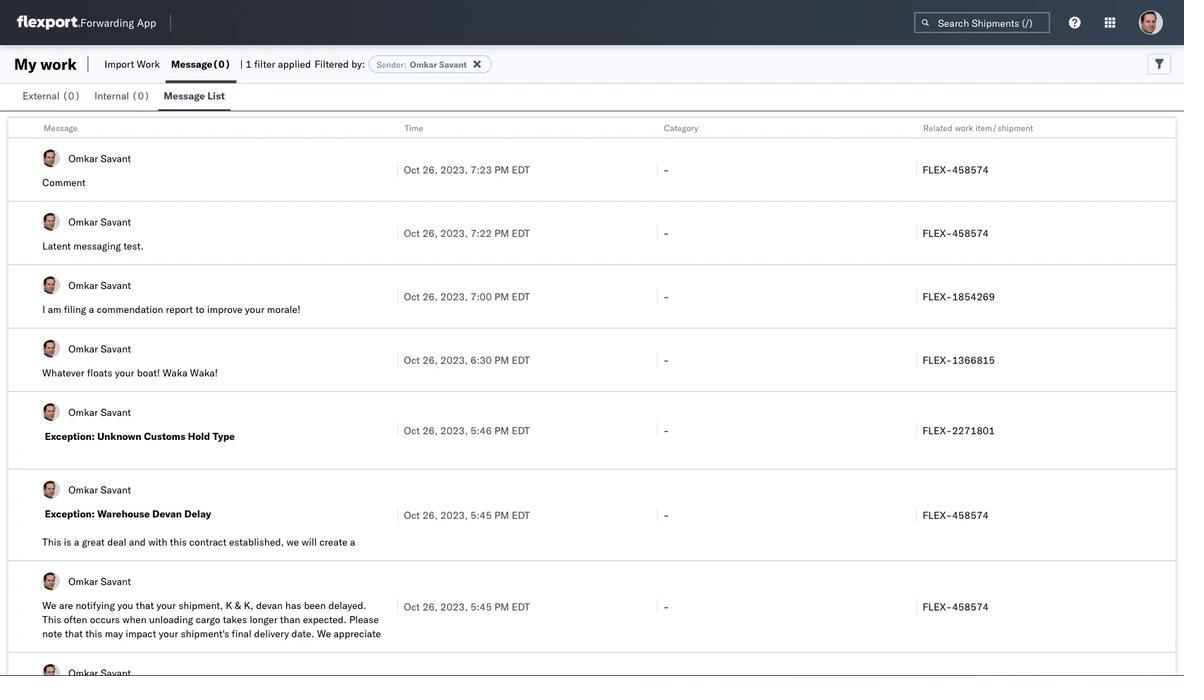 Task type: locate. For each thing, give the bounding box(es) containing it.
edt
[[512, 163, 530, 176], [512, 227, 530, 239], [512, 290, 530, 303], [512, 354, 530, 366], [512, 424, 530, 437], [512, 509, 530, 521], [512, 601, 530, 613]]

savant up unknown
[[101, 406, 131, 418]]

my
[[14, 54, 37, 74]]

2 vertical spatial message
[[44, 122, 78, 133]]

warehouse
[[97, 508, 150, 520]]

status
[[260, 642, 288, 654]]

flex- 458574 for latent
[[923, 227, 989, 239]]

1 horizontal spatial will
[[302, 536, 317, 548]]

savant up test.
[[101, 215, 131, 228]]

edt for latent messaging test.
[[512, 227, 530, 239]]

oct for boat!
[[404, 354, 420, 366]]

omkar savant up warehouse in the bottom left of the page
[[68, 483, 131, 496]]

customs
[[144, 430, 186, 443]]

forwarding app link
[[17, 16, 156, 30]]

4 - from the top
[[664, 354, 670, 366]]

1 this from the top
[[42, 536, 61, 548]]

5 - from the top
[[664, 424, 670, 437]]

1 horizontal spatial with
[[221, 642, 240, 654]]

savant up commendation
[[101, 279, 131, 291]]

we left are
[[42, 599, 56, 612]]

import
[[105, 58, 134, 70]]

work up external (0)
[[40, 54, 77, 74]]

omkar for we
[[68, 575, 98, 587]]

458574 for comment
[[953, 163, 989, 176]]

5 2023, from the top
[[441, 424, 468, 437]]

(0) for message (0)
[[213, 58, 231, 70]]

we
[[287, 536, 299, 548]]

flex- 1366815
[[923, 354, 996, 366]]

0 horizontal spatial with
[[148, 536, 167, 548]]

test.
[[124, 240, 144, 252]]

1
[[246, 58, 252, 70]]

2 - from the top
[[664, 227, 670, 239]]

has
[[285, 599, 301, 612]]

0 vertical spatial that
[[136, 599, 154, 612]]

2 pm from the top
[[495, 227, 509, 239]]

1 horizontal spatial this
[[170, 536, 187, 548]]

omkar savant up the filing
[[68, 279, 131, 291]]

a right create
[[350, 536, 356, 548]]

this up note
[[42, 614, 61, 626]]

with down final
[[221, 642, 240, 654]]

savant for latent
[[101, 215, 131, 228]]

omkar savant for latent
[[68, 215, 131, 228]]

import work
[[105, 58, 160, 70]]

omkar savant for exception:
[[68, 406, 131, 418]]

expected.
[[303, 614, 347, 626]]

flex- 458574
[[923, 163, 989, 176], [923, 227, 989, 239], [923, 509, 989, 521], [923, 601, 989, 613]]

pm for latent messaging test.
[[495, 227, 509, 239]]

1 vertical spatial this
[[42, 614, 61, 626]]

omkar up "comment"
[[68, 152, 98, 164]]

(0) for internal (0)
[[132, 90, 150, 102]]

omkar up latent messaging test.
[[68, 215, 98, 228]]

7 omkar savant from the top
[[68, 575, 131, 587]]

oct 26, 2023, 7:00 pm edt
[[404, 290, 530, 303]]

oct
[[404, 163, 420, 176], [404, 227, 420, 239], [404, 290, 420, 303], [404, 354, 420, 366], [404, 424, 420, 437], [404, 509, 420, 521], [404, 601, 420, 613]]

message up message list
[[171, 58, 213, 70]]

3 omkar savant from the top
[[68, 279, 131, 291]]

savant for exception:
[[101, 406, 131, 418]]

26, for you
[[423, 601, 438, 613]]

omkar savant for we
[[68, 575, 131, 587]]

4 458574 from the top
[[953, 601, 989, 613]]

3 edt from the top
[[512, 290, 530, 303]]

3 2023, from the top
[[441, 290, 468, 303]]

4 resize handle column header from the left
[[1159, 118, 1176, 676]]

flex- for latent messaging test.
[[923, 227, 953, 239]]

7 2023, from the top
[[441, 601, 468, 613]]

2 oct from the top
[[404, 227, 420, 239]]

a right is
[[74, 536, 79, 548]]

26, for latent messaging test.
[[423, 227, 438, 239]]

edt for you
[[512, 601, 530, 613]]

- for hold
[[664, 424, 670, 437]]

1 - from the top
[[664, 163, 670, 176]]

work for my
[[40, 54, 77, 74]]

0 vertical spatial we
[[42, 599, 56, 612]]

0 horizontal spatial will
[[151, 642, 166, 654]]

5 flex- from the top
[[923, 424, 953, 437]]

shipment,
[[179, 599, 223, 612]]

that up when
[[136, 599, 154, 612]]

omkar for exception:
[[68, 406, 98, 418]]

2 edt from the top
[[512, 227, 530, 239]]

omkar savant up messaging
[[68, 215, 131, 228]]

2 exception: from the top
[[45, 508, 95, 520]]

internal
[[95, 90, 129, 102]]

with
[[148, 536, 167, 548], [221, 642, 240, 654]]

0 horizontal spatial (0)
[[62, 90, 81, 102]]

7:23
[[471, 163, 492, 176]]

2 this from the top
[[42, 614, 61, 626]]

2 458574 from the top
[[953, 227, 989, 239]]

1 vertical spatial that
[[65, 628, 83, 640]]

flex-
[[923, 163, 953, 176], [923, 227, 953, 239], [923, 290, 953, 303], [923, 354, 953, 366], [923, 424, 953, 437], [923, 509, 953, 521], [923, 601, 953, 613]]

latent messaging test.
[[42, 240, 144, 252]]

1 vertical spatial message
[[164, 90, 205, 102]]

your up unloading
[[157, 599, 176, 612]]

that
[[136, 599, 154, 612], [65, 628, 83, 640]]

2 26, from the top
[[423, 227, 438, 239]]

category
[[664, 122, 699, 133]]

1 exception: from the top
[[45, 430, 95, 443]]

5 edt from the top
[[512, 424, 530, 437]]

(0) for external (0)
[[62, 90, 81, 102]]

2 flex- 458574 from the top
[[923, 227, 989, 239]]

work
[[137, 58, 160, 70]]

4 flex- 458574 from the top
[[923, 601, 989, 613]]

0 horizontal spatial that
[[65, 628, 83, 640]]

1 vertical spatial work
[[955, 122, 974, 133]]

commendation
[[97, 303, 163, 316]]

work
[[40, 54, 77, 74], [955, 122, 974, 133]]

is
[[64, 536, 71, 548]]

2023, for hold
[[441, 424, 468, 437]]

devan
[[256, 599, 283, 612]]

0 vertical spatial you
[[117, 599, 133, 612]]

a right the filing
[[89, 303, 94, 316]]

delivery
[[254, 628, 289, 640]]

1 5:45 from the top
[[471, 509, 492, 521]]

5 pm from the top
[[495, 424, 509, 437]]

resize handle column header for category
[[900, 118, 917, 676]]

0 vertical spatial message
[[171, 58, 213, 70]]

5:45
[[471, 509, 492, 521], [471, 601, 492, 613]]

1 horizontal spatial work
[[955, 122, 974, 133]]

omkar up the filing
[[68, 279, 98, 291]]

edt for hold
[[512, 424, 530, 437]]

k
[[226, 599, 232, 612]]

0 vertical spatial oct 26, 2023, 5:45 pm edt
[[404, 509, 530, 521]]

4 pm from the top
[[495, 354, 509, 366]]

458574 for we
[[953, 601, 989, 613]]

pm for hold
[[495, 424, 509, 437]]

message for (0)
[[171, 58, 213, 70]]

oct 26, 2023, 6:30 pm edt
[[404, 354, 530, 366]]

0 vertical spatial and
[[129, 536, 146, 548]]

omkar savant up the notifying
[[68, 575, 131, 587]]

5 omkar savant from the top
[[68, 406, 131, 418]]

unknown
[[97, 430, 142, 443]]

flex- for boat!
[[923, 354, 953, 366]]

3 - from the top
[[664, 290, 670, 303]]

and
[[129, 536, 146, 548], [132, 642, 148, 654]]

you down shipment's
[[203, 642, 218, 654]]

1 horizontal spatial a
[[89, 303, 94, 316]]

exception:
[[45, 430, 95, 443], [45, 508, 95, 520]]

1 resize handle column header from the left
[[381, 118, 398, 676]]

7 pm from the top
[[495, 601, 509, 613]]

5 oct from the top
[[404, 424, 420, 437]]

3 resize handle column header from the left
[[900, 118, 917, 676]]

| 1 filter applied filtered by:
[[240, 58, 365, 70]]

message for list
[[164, 90, 205, 102]]

waka
[[163, 367, 188, 379]]

4 oct from the top
[[404, 354, 420, 366]]

5 26, from the top
[[423, 424, 438, 437]]

1 vertical spatial with
[[221, 642, 240, 654]]

savant for we
[[101, 575, 131, 587]]

internal (0) button
[[89, 83, 158, 111]]

2 resize handle column header from the left
[[640, 118, 657, 676]]

2 horizontal spatial a
[[350, 536, 356, 548]]

2023, for a
[[441, 290, 468, 303]]

update
[[169, 642, 200, 654]]

note
[[42, 628, 62, 640]]

6 - from the top
[[664, 509, 670, 521]]

than
[[280, 614, 300, 626]]

create
[[320, 536, 348, 548]]

1 vertical spatial exception:
[[45, 508, 95, 520]]

7 flex- from the top
[[923, 601, 953, 613]]

will inside "this is a great deal and with this contract established, we will create a lucrative partnership."
[[302, 536, 317, 548]]

1 horizontal spatial (0)
[[132, 90, 150, 102]]

1 vertical spatial will
[[151, 642, 166, 654]]

- for latent messaging test.
[[664, 227, 670, 239]]

omkar for comment
[[68, 152, 98, 164]]

26, for boat!
[[423, 354, 438, 366]]

message down external (0) button
[[44, 122, 78, 133]]

floats
[[87, 367, 112, 379]]

internal (0)
[[95, 90, 150, 102]]

3 flex- 458574 from the top
[[923, 509, 989, 521]]

omkar savant up floats
[[68, 342, 131, 355]]

omkar savant up unknown
[[68, 406, 131, 418]]

0 vertical spatial 5:45
[[471, 509, 492, 521]]

we
[[42, 599, 56, 612], [317, 628, 331, 640]]

1 vertical spatial and
[[132, 642, 148, 654]]

3 pm from the top
[[495, 290, 509, 303]]

1 flex- 458574 from the top
[[923, 163, 989, 176]]

0 horizontal spatial a
[[74, 536, 79, 548]]

0 horizontal spatial we
[[42, 599, 56, 612]]

4 edt from the top
[[512, 354, 530, 366]]

1 458574 from the top
[[953, 163, 989, 176]]

this left is
[[42, 536, 61, 548]]

message inside message list button
[[164, 90, 205, 102]]

6 2023, from the top
[[441, 509, 468, 521]]

flex- for you
[[923, 601, 953, 613]]

7 edt from the top
[[512, 601, 530, 613]]

will right we
[[302, 536, 317, 548]]

omkar right :
[[410, 59, 437, 69]]

notifying
[[76, 599, 115, 612]]

external
[[23, 90, 60, 102]]

of
[[290, 642, 299, 654]]

1 horizontal spatial we
[[317, 628, 331, 640]]

pm for you
[[495, 601, 509, 613]]

with down devan
[[148, 536, 167, 548]]

a
[[89, 303, 94, 316], [74, 536, 79, 548], [350, 536, 356, 548]]

1854269
[[953, 290, 996, 303]]

1 vertical spatial you
[[203, 642, 218, 654]]

work right related
[[955, 122, 974, 133]]

0 vertical spatial this
[[170, 536, 187, 548]]

this left contract
[[170, 536, 187, 548]]

1 vertical spatial oct 26, 2023, 5:45 pm edt
[[404, 601, 530, 613]]

oct for a
[[404, 290, 420, 303]]

omkar for whatever
[[68, 342, 98, 355]]

(0) right internal on the top of page
[[132, 90, 150, 102]]

26, for a
[[423, 290, 438, 303]]

4 2023, from the top
[[441, 354, 468, 366]]

savant down partnership.
[[101, 575, 131, 587]]

this inside we are notifying you that your shipment, k & k, devan has been delayed. this often occurs when unloading cargo takes longer than expected. please note that this may impact your shipment's final delivery date. we appreciate your understanding and will update you with the status of your shipment as soon
[[42, 614, 61, 626]]

import work button
[[99, 45, 166, 83]]

458574
[[953, 163, 989, 176], [953, 227, 989, 239], [953, 509, 989, 521], [953, 601, 989, 613]]

delay
[[184, 508, 211, 520]]

will down impact
[[151, 642, 166, 654]]

2 flex- from the top
[[923, 227, 953, 239]]

omkar up the notifying
[[68, 575, 98, 587]]

7 26, from the top
[[423, 601, 438, 613]]

(0) right external
[[62, 90, 81, 102]]

filtered
[[315, 58, 349, 70]]

waka!
[[190, 367, 218, 379]]

26, for hold
[[423, 424, 438, 437]]

omkar savant for i
[[68, 279, 131, 291]]

omkar up floats
[[68, 342, 98, 355]]

oct for hold
[[404, 424, 420, 437]]

message left list
[[164, 90, 205, 102]]

7 - from the top
[[664, 601, 670, 613]]

flex- 458574 for we
[[923, 601, 989, 613]]

pm for boat!
[[495, 354, 509, 366]]

3 26, from the top
[[423, 290, 438, 303]]

omkar savant up "comment"
[[68, 152, 131, 164]]

1 omkar savant from the top
[[68, 152, 131, 164]]

this
[[42, 536, 61, 548], [42, 614, 61, 626]]

your down unloading
[[159, 628, 178, 640]]

0 vertical spatial exception:
[[45, 430, 95, 443]]

oct for you
[[404, 601, 420, 613]]

0 vertical spatial work
[[40, 54, 77, 74]]

delayed.
[[329, 599, 367, 612]]

that down often
[[65, 628, 83, 640]]

2 horizontal spatial (0)
[[213, 58, 231, 70]]

resize handle column header
[[381, 118, 398, 676], [640, 118, 657, 676], [900, 118, 917, 676], [1159, 118, 1176, 676]]

0 vertical spatial this
[[42, 536, 61, 548]]

resize handle column header for message
[[381, 118, 398, 676]]

1 flex- from the top
[[923, 163, 953, 176]]

this up understanding
[[85, 628, 102, 640]]

occurs
[[90, 614, 120, 626]]

7:00
[[471, 290, 492, 303]]

exception: up is
[[45, 508, 95, 520]]

2 omkar savant from the top
[[68, 215, 131, 228]]

pm
[[495, 163, 509, 176], [495, 227, 509, 239], [495, 290, 509, 303], [495, 354, 509, 366], [495, 424, 509, 437], [495, 509, 509, 521], [495, 601, 509, 613]]

1 vertical spatial this
[[85, 628, 102, 640]]

1 edt from the top
[[512, 163, 530, 176]]

4 omkar savant from the top
[[68, 342, 131, 355]]

3 flex- from the top
[[923, 290, 953, 303]]

0 vertical spatial will
[[302, 536, 317, 548]]

date.
[[292, 628, 315, 640]]

2023, for you
[[441, 601, 468, 613]]

4 flex- from the top
[[923, 354, 953, 366]]

2 2023, from the top
[[441, 227, 468, 239]]

and right deal
[[129, 536, 146, 548]]

0 vertical spatial with
[[148, 536, 167, 548]]

6 26, from the top
[[423, 509, 438, 521]]

messaging
[[73, 240, 121, 252]]

3 oct from the top
[[404, 290, 420, 303]]

0 horizontal spatial work
[[40, 54, 77, 74]]

(0)
[[213, 58, 231, 70], [62, 90, 81, 102], [132, 90, 150, 102]]

unloading
[[149, 614, 193, 626]]

you up when
[[117, 599, 133, 612]]

- for a
[[664, 290, 670, 303]]

savant up whatever floats your boat! waka waka!
[[101, 342, 131, 355]]

to
[[196, 303, 205, 316]]

0 horizontal spatial this
[[85, 628, 102, 640]]

omkar savant
[[68, 152, 131, 164], [68, 215, 131, 228], [68, 279, 131, 291], [68, 342, 131, 355], [68, 406, 131, 418], [68, 483, 131, 496], [68, 575, 131, 587]]

savant down internal (0) button
[[101, 152, 131, 164]]

omkar savant for whatever
[[68, 342, 131, 355]]

exception: left unknown
[[45, 430, 95, 443]]

oct 26, 2023, 5:45 pm edt
[[404, 509, 530, 521], [404, 601, 530, 613]]

and down impact
[[132, 642, 148, 654]]

|
[[240, 58, 243, 70]]

related
[[924, 122, 953, 133]]

4 26, from the top
[[423, 354, 438, 366]]

7 oct from the top
[[404, 601, 420, 613]]

(0) left the |
[[213, 58, 231, 70]]

shipment's
[[181, 628, 229, 640]]

omkar down floats
[[68, 406, 98, 418]]

been
[[304, 599, 326, 612]]

1 vertical spatial 5:45
[[471, 601, 492, 613]]

we down expected.
[[317, 628, 331, 640]]



Task type: vqa. For each thing, say whether or not it's contained in the screenshot.
I am filing a commendation report to improve your morale!
yes



Task type: describe. For each thing, give the bounding box(es) containing it.
omkar for i
[[68, 279, 98, 291]]

resize handle column header for time
[[640, 118, 657, 676]]

message list
[[164, 90, 225, 102]]

2 oct 26, 2023, 5:45 pm edt from the top
[[404, 601, 530, 613]]

flex- 1854269
[[923, 290, 996, 303]]

established,
[[229, 536, 284, 548]]

1 horizontal spatial that
[[136, 599, 154, 612]]

omkar for latent
[[68, 215, 98, 228]]

app
[[137, 16, 156, 29]]

this inside we are notifying you that your shipment, k & k, devan has been delayed. this often occurs when unloading cargo takes longer than expected. please note that this may impact your shipment's final delivery date. we appreciate your understanding and will update you with the status of your shipment as soon
[[85, 628, 102, 640]]

work for related
[[955, 122, 974, 133]]

time
[[405, 122, 423, 133]]

appreciate
[[334, 628, 381, 640]]

type
[[213, 430, 235, 443]]

Search Shipments (/) text field
[[915, 12, 1051, 33]]

flex- for a
[[923, 290, 953, 303]]

exception: warehouse devan delay
[[45, 508, 211, 520]]

- for boat!
[[664, 354, 670, 366]]

your down note
[[42, 642, 62, 654]]

forwarding app
[[80, 16, 156, 29]]

edt for boat!
[[512, 354, 530, 366]]

flex- 458574 for comment
[[923, 163, 989, 176]]

partnership.
[[83, 550, 138, 562]]

will inside we are notifying you that your shipment, k & k, devan has been delayed. this often occurs when unloading cargo takes longer than expected. please note that this may impact your shipment's final delivery date. we appreciate your understanding and will update you with the status of your shipment as soon
[[151, 642, 166, 654]]

your down the date.
[[302, 642, 321, 654]]

applied
[[278, 58, 311, 70]]

filing
[[64, 303, 86, 316]]

report
[[166, 303, 193, 316]]

longer
[[250, 614, 278, 626]]

1 horizontal spatial you
[[203, 642, 218, 654]]

with inside we are notifying you that your shipment, k & k, devan has been delayed. this often occurs when unloading cargo takes longer than expected. please note that this may impact your shipment's final delivery date. we appreciate your understanding and will update you with the status of your shipment as soon
[[221, 642, 240, 654]]

external (0)
[[23, 90, 81, 102]]

we are notifying you that your shipment, k & k, devan has been delayed. this often occurs when unloading cargo takes longer than expected. please note that this may impact your shipment's final delivery date. we appreciate your understanding and will update you with the status of your shipment as soon
[[42, 599, 381, 668]]

6 edt from the top
[[512, 509, 530, 521]]

omkar up warehouse in the bottom left of the page
[[68, 483, 98, 496]]

this inside "this is a great deal and with this contract established, we will create a lucrative partnership."
[[42, 536, 61, 548]]

soon
[[42, 656, 64, 668]]

lucrative
[[42, 550, 81, 562]]

oct 26, 2023, 5:46 pm edt
[[404, 424, 530, 437]]

this inside "this is a great deal and with this contract established, we will create a lucrative partnership."
[[170, 536, 187, 548]]

savant for whatever
[[101, 342, 131, 355]]

as
[[368, 642, 378, 654]]

when
[[123, 614, 147, 626]]

your left boat! on the bottom of the page
[[115, 367, 134, 379]]

external (0) button
[[17, 83, 89, 111]]

message (0)
[[171, 58, 231, 70]]

2023, for boat!
[[441, 354, 468, 366]]

- for you
[[664, 601, 670, 613]]

flexport. image
[[17, 16, 80, 30]]

pm for a
[[495, 290, 509, 303]]

your left morale!
[[245, 303, 265, 316]]

exception: for exception: unknown customs hold type
[[45, 430, 95, 443]]

1 2023, from the top
[[441, 163, 468, 176]]

i am filing a commendation report to improve your morale!
[[42, 303, 301, 316]]

k,
[[244, 599, 254, 612]]

impact
[[126, 628, 156, 640]]

i
[[42, 303, 45, 316]]

&
[[235, 599, 241, 612]]

edt for a
[[512, 290, 530, 303]]

morale!
[[267, 303, 301, 316]]

exception: unknown customs hold type
[[45, 430, 235, 443]]

7:22
[[471, 227, 492, 239]]

savant for comment
[[101, 152, 131, 164]]

1 vertical spatial we
[[317, 628, 331, 640]]

improve
[[207, 303, 243, 316]]

boat!
[[137, 367, 160, 379]]

this is a great deal and with this contract established, we will create a lucrative partnership.
[[42, 536, 356, 562]]

great
[[82, 536, 105, 548]]

understanding
[[64, 642, 129, 654]]

item/shipment
[[976, 122, 1034, 133]]

resize handle column header for related work item/shipment
[[1159, 118, 1176, 676]]

2023, for latent messaging test.
[[441, 227, 468, 239]]

3 458574 from the top
[[953, 509, 989, 521]]

2 5:45 from the top
[[471, 601, 492, 613]]

contract
[[189, 536, 227, 548]]

am
[[48, 303, 61, 316]]

1366815
[[953, 354, 996, 366]]

deal
[[107, 536, 126, 548]]

latent
[[42, 240, 71, 252]]

whatever floats your boat! waka waka!
[[42, 367, 218, 379]]

6 oct from the top
[[404, 509, 420, 521]]

shipment
[[324, 642, 365, 654]]

cargo
[[196, 614, 220, 626]]

savant up warehouse in the bottom left of the page
[[101, 483, 131, 496]]

exception: for exception: warehouse devan delay
[[45, 508, 95, 520]]

and inside "this is a great deal and with this contract established, we will create a lucrative partnership."
[[129, 536, 146, 548]]

flex- for hold
[[923, 424, 953, 437]]

:
[[404, 59, 407, 69]]

sender
[[377, 59, 404, 69]]

1 26, from the top
[[423, 163, 438, 176]]

savant right :
[[439, 59, 467, 69]]

savant for i
[[101, 279, 131, 291]]

sender : omkar savant
[[377, 59, 467, 69]]

0 horizontal spatial you
[[117, 599, 133, 612]]

with inside "this is a great deal and with this contract established, we will create a lucrative partnership."
[[148, 536, 167, 548]]

6 flex- from the top
[[923, 509, 953, 521]]

final
[[232, 628, 252, 640]]

please
[[349, 614, 379, 626]]

oct 26, 2023, 7:22 pm edt
[[404, 227, 530, 239]]

1 oct from the top
[[404, 163, 420, 176]]

list
[[208, 90, 225, 102]]

omkar savant for comment
[[68, 152, 131, 164]]

the
[[243, 642, 257, 654]]

6 pm from the top
[[495, 509, 509, 521]]

1 pm from the top
[[495, 163, 509, 176]]

filter
[[254, 58, 275, 70]]

458574 for latent
[[953, 227, 989, 239]]

my work
[[14, 54, 77, 74]]

related work item/shipment
[[924, 122, 1034, 133]]

are
[[59, 599, 73, 612]]

comment
[[42, 176, 86, 189]]

forwarding
[[80, 16, 134, 29]]

1 oct 26, 2023, 5:45 pm edt from the top
[[404, 509, 530, 521]]

6:30
[[471, 354, 492, 366]]

oct for latent messaging test.
[[404, 227, 420, 239]]

and inside we are notifying you that your shipment, k & k, devan has been delayed. this often occurs when unloading cargo takes longer than expected. please note that this may impact your shipment's final delivery date. we appreciate your understanding and will update you with the status of your shipment as soon
[[132, 642, 148, 654]]

often
[[64, 614, 87, 626]]

6 omkar savant from the top
[[68, 483, 131, 496]]

oct 26, 2023, 7:23 pm edt
[[404, 163, 530, 176]]

message list button
[[158, 83, 231, 111]]

flex- 2271801
[[923, 424, 996, 437]]



